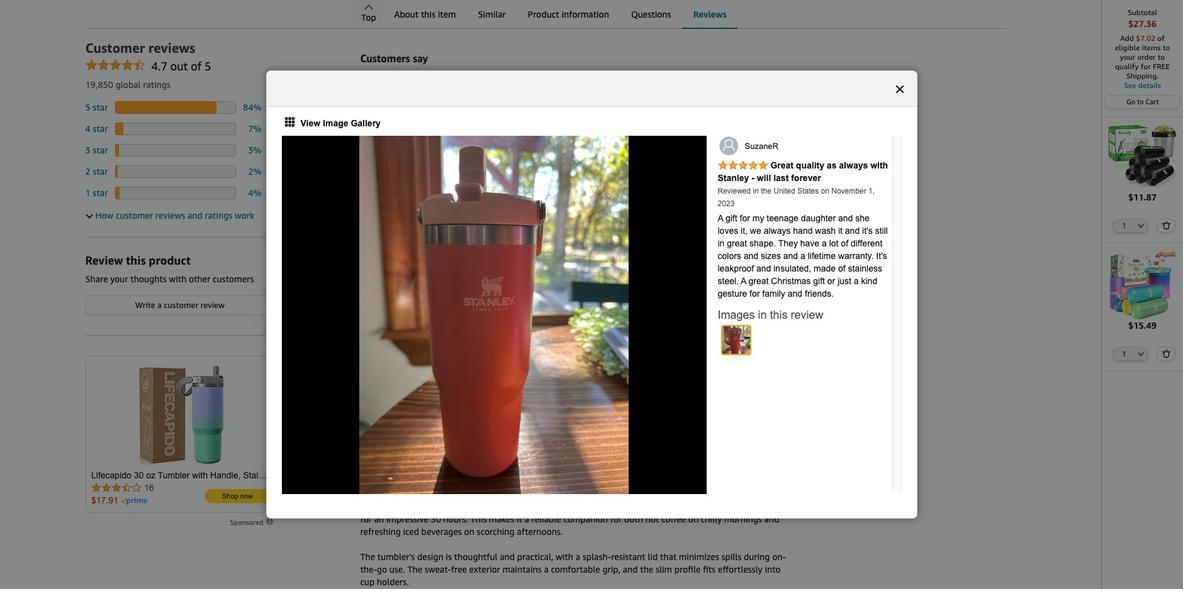 Task type: locate. For each thing, give the bounding box(es) containing it.
kind
[[861, 276, 877, 286]]

1 horizontal spatial 5
[[205, 59, 211, 73]]

1 left dropdown icon
[[1122, 350, 1126, 358]]

0 vertical spatial 5
[[205, 59, 211, 73]]

1 horizontal spatial reviews
[[383, 358, 423, 372]]

gift
[[726, 213, 737, 223], [813, 276, 825, 286]]

1 horizontal spatial review
[[791, 309, 824, 322]]

0 vertical spatial united
[[774, 187, 795, 196]]

0 vertical spatial states
[[798, 187, 819, 196]]

Search in reviews, Q&A... search field
[[85, 0, 589, 9]]

0 horizontal spatial gift
[[726, 213, 737, 223]]

1 horizontal spatial your
[[1120, 52, 1135, 62]]

previous image
[[368, 245, 375, 254]]

star right 2
[[93, 166, 108, 177]]

1 horizontal spatial all
[[762, 72, 772, 83]]

1 horizontal spatial they
[[778, 239, 798, 249]]

1 down 2
[[85, 188, 90, 199]]

4 progress bar from the top
[[115, 166, 236, 178]]

2 progress bar from the top
[[115, 123, 236, 136]]

they left mention
[[609, 72, 628, 83]]

it up lot
[[838, 226, 843, 236]]

30oz
[[385, 436, 404, 447]]

stainless
[[848, 264, 882, 274]]

0 vertical spatial with
[[870, 160, 888, 171]]

1 horizontal spatial always
[[839, 160, 868, 171]]

reviews for customer reviews
[[148, 41, 195, 56]]

dropdown image
[[1138, 352, 1144, 357]]

search image
[[92, 0, 100, 3]]

5 right the out in the left of the page
[[205, 59, 211, 73]]

to right order
[[1158, 52, 1165, 62]]

with
[[870, 160, 888, 171], [406, 183, 430, 197], [169, 274, 187, 285]]

2023
[[718, 199, 735, 208], [547, 424, 568, 435]]

like
[[405, 72, 419, 83]]

this for product
[[126, 254, 146, 268]]

a
[[718, 213, 723, 223], [741, 276, 746, 286]]

day,
[[360, 85, 376, 95]]

made.
[[514, 85, 538, 95]]

items
[[1142, 43, 1161, 52]]

0 horizontal spatial review
[[201, 300, 225, 311]]

0 vertical spatial reviewed
[[718, 187, 751, 196]]

3 progress bar from the top
[[115, 144, 236, 157]]

1 vertical spatial 2023
[[547, 424, 568, 435]]

1 horizontal spatial a
[[741, 276, 746, 286]]

1 vertical spatial from
[[426, 358, 452, 372]]

leakproof
[[718, 264, 754, 274]]

1 vertical spatial they
[[778, 239, 798, 249]]

on down the forever
[[821, 187, 829, 196]]

1 delete image from the top
[[1162, 221, 1171, 229]]

0 vertical spatial for
[[1141, 62, 1151, 71]]

your inside of eligible items to your order to qualify for free shipping.
[[1120, 52, 1135, 62]]

5 progress bar from the top
[[115, 187, 236, 200]]

your for eligible
[[1120, 52, 1135, 62]]

size
[[579, 123, 596, 134]]

see inside top reviews element
[[726, 183, 740, 193]]

1 vertical spatial 5
[[85, 102, 90, 113]]

3 star from the top
[[93, 145, 108, 156]]

of right $7.02
[[1158, 33, 1165, 43]]

progress bar
[[115, 102, 236, 114], [115, 123, 236, 136], [115, 144, 236, 157], [115, 166, 236, 178], [115, 187, 236, 200]]

see all photos
[[726, 183, 783, 193]]

your right share
[[110, 274, 128, 285]]

progress bar for 3 star
[[115, 144, 236, 157]]

1 vertical spatial delete image
[[1162, 350, 1171, 358]]

for
[[1141, 62, 1151, 71], [740, 213, 750, 223], [750, 289, 760, 299]]

star right '3'
[[93, 145, 108, 156]]

size
[[480, 72, 495, 83]]

0 vertical spatial always
[[839, 160, 868, 171]]

top
[[361, 12, 376, 23], [360, 358, 380, 372]]

$7.02
[[1136, 33, 1156, 43]]

1 vertical spatial states
[[515, 358, 548, 372]]

0 horizontal spatial states
[[455, 424, 480, 435]]

2023 inside great quality as always with stanley - will last forever reviewed in the united states on november 1, 2023
[[718, 199, 735, 208]]

of right lot
[[841, 239, 848, 249]]

0 vertical spatial top
[[361, 12, 376, 23]]

1 vertical spatial gift
[[813, 276, 825, 286]]

1 vertical spatial top
[[360, 358, 380, 372]]

1 vertical spatial reviews
[[360, 183, 403, 197]]

see details
[[1124, 81, 1161, 90]]

it inside a gift for my teenage daughter and she loves it, we always hand wash it and it's still in great shape.  they have a lot of different colors and sizes and a lifetime warranty. it's leakproof and insulated, made of stainless steel.  a great christmas gift or just a kind gesture for family and friends.
[[838, 226, 843, 236]]

2 customers from the top
[[360, 72, 403, 83]]

of
[[1158, 33, 1165, 43], [191, 59, 202, 73], [545, 72, 553, 83], [454, 99, 462, 109], [841, 239, 848, 249], [838, 264, 846, 274]]

for inside of eligible items to your order to qualify for free shipping.
[[1141, 62, 1151, 71]]

customer image image
[[360, 136, 629, 495]]

1 star
[[85, 188, 108, 199]]

of right the out in the left of the page
[[191, 59, 202, 73]]

1 horizontal spatial states
[[515, 358, 548, 372]]

reviews up the out in the left of the page
[[148, 41, 195, 56]]

it left fits at left top
[[378, 85, 384, 95]]

see
[[1124, 81, 1136, 90], [726, 183, 740, 193]]

they
[[609, 72, 628, 83], [778, 239, 798, 249]]

review down other at left top
[[201, 300, 225, 311]]

they inside customers like the insulation, size and quality of the thermos. they mention that it keeps water cold all day, it fits in cup holders and is solidly made. ai-generated from the text of customer reviews
[[609, 72, 628, 83]]

insulation,
[[437, 72, 478, 83]]

0 vertical spatial gift
[[726, 213, 737, 223]]

this down family
[[770, 309, 788, 322]]

in right fits at left top
[[401, 85, 409, 95]]

or
[[827, 276, 835, 286]]

qualify
[[1115, 62, 1139, 71]]

the left thermos.
[[556, 72, 569, 83]]

of eligible items to your order to qualify for free shipping.
[[1115, 33, 1170, 81]]

0 horizontal spatial always
[[764, 226, 791, 236]]

1 horizontal spatial 2023
[[718, 199, 735, 208]]

star
[[93, 102, 108, 113], [93, 124, 108, 134], [93, 145, 108, 156], [93, 166, 108, 177], [93, 188, 108, 199]]

customers like the insulation, size and quality of the thermos. they mention that it keeps water cold all day, it fits in cup holders and is solidly made. ai-generated from the text of customer reviews
[[360, 72, 772, 109]]

2 horizontal spatial united
[[774, 187, 795, 196]]

gift left or
[[813, 276, 825, 286]]

with left images
[[406, 183, 430, 197]]

review for write a customer review
[[201, 300, 225, 311]]

reviewed down stanley
[[718, 187, 751, 196]]

all right cold
[[762, 72, 772, 83]]

1 horizontal spatial with
[[406, 183, 430, 197]]

always inside a gift for my teenage daughter and she loves it, we always hand wash it and it's still in great shape.  they have a lot of different colors and sizes and a lifetime warranty. it's leakproof and insulated, made of stainless steel.  a great christmas gift or just a kind gesture for family and friends.
[[764, 226, 791, 236]]

on inside top reviews element
[[482, 424, 492, 435]]

they down hand
[[778, 239, 798, 249]]

2 horizontal spatial states
[[798, 187, 819, 196]]

reviewed in the united states on december 4, 2023
[[360, 424, 568, 435]]

0 horizontal spatial from
[[407, 99, 424, 109]]

the up | icon
[[410, 424, 423, 435]]

4 star
[[85, 124, 108, 134]]

united up color: pool
[[426, 424, 453, 435]]

4.7
[[151, 59, 167, 73]]

reviews down damage "button"
[[360, 183, 403, 197]]

star for 5 star
[[93, 102, 108, 113]]

insulation
[[378, 123, 419, 134]]

to right the go
[[1137, 98, 1144, 106]]

0 horizontal spatial all
[[743, 183, 752, 193]]

1 left dropdown image
[[1122, 221, 1126, 229]]

united up worth in the left of the page
[[476, 358, 512, 372]]

1 vertical spatial quality
[[796, 160, 824, 171]]

0 vertical spatial reviews
[[693, 9, 727, 20]]

delete image right dropdown image
[[1162, 221, 1171, 229]]

united down last
[[774, 187, 795, 196]]

2% link
[[248, 166, 261, 177]]

4 star link
[[85, 124, 108, 134]]

great up family
[[749, 276, 769, 286]]

your
[[1120, 52, 1135, 62], [110, 274, 128, 285]]

2 vertical spatial states
[[455, 424, 480, 435]]

from up the expensive on the bottom left
[[426, 358, 452, 372]]

customer
[[464, 99, 496, 109], [164, 300, 198, 311]]

1 vertical spatial see
[[726, 183, 740, 193]]

0 horizontal spatial customer
[[164, 300, 198, 311]]

images
[[718, 309, 755, 322]]

0 horizontal spatial 5
[[85, 102, 90, 113]]

0 horizontal spatial see
[[726, 183, 740, 193]]

text
[[439, 99, 453, 109]]

a right write
[[157, 300, 162, 311]]

0 vertical spatial on
[[821, 187, 829, 196]]

view image gallery
[[301, 118, 381, 128]]

0 horizontal spatial reviewed
[[360, 424, 398, 435]]

the left "text"
[[426, 99, 437, 109]]

a down leakproof
[[741, 276, 746, 286]]

1 horizontal spatial see
[[1124, 81, 1136, 90]]

for left family
[[750, 289, 760, 299]]

1 horizontal spatial on
[[821, 187, 829, 196]]

progress bar for 5 star
[[115, 102, 236, 114]]

reviews down the solidly
[[498, 99, 523, 109]]

the up cup
[[421, 72, 434, 83]]

5 star from the top
[[93, 188, 108, 199]]

in down -
[[753, 187, 759, 196]]

all left will
[[743, 183, 752, 193]]

2 star link
[[85, 166, 108, 177]]

0 horizontal spatial reviews
[[148, 41, 195, 56]]

delete image
[[1162, 221, 1171, 229], [1162, 350, 1171, 358]]

0 vertical spatial 1
[[85, 188, 90, 199]]

1 horizontal spatial customer
[[464, 99, 496, 109]]

always right as
[[839, 160, 868, 171]]

-
[[752, 173, 754, 183]]

in up 30oz
[[400, 424, 408, 435]]

damage
[[378, 147, 412, 158]]

star up 4 star on the top of page
[[93, 102, 108, 113]]

1 progress bar from the top
[[115, 102, 236, 114]]

to
[[1163, 43, 1170, 52], [1158, 52, 1165, 62], [1137, 98, 1144, 106]]

quality inside customers like the insulation, size and quality of the thermos. they mention that it keeps water cold all day, it fits in cup holders and is solidly made. ai-generated from the text of customer reviews
[[515, 72, 543, 83]]

for left free
[[1141, 62, 1151, 71]]

2 delete image from the top
[[1162, 350, 1171, 358]]

and up insulated,
[[783, 251, 798, 261]]

| image
[[467, 438, 467, 447]]

share
[[85, 274, 108, 285]]

this inside the review this product share your thoughts with other customers
[[126, 254, 146, 268]]

0 vertical spatial quality
[[515, 72, 543, 83]]

1 horizontal spatial quality
[[796, 160, 824, 171]]

5
[[205, 59, 211, 73], [85, 102, 90, 113]]

from
[[407, 99, 424, 109], [426, 358, 452, 372]]

order
[[1137, 52, 1156, 62]]

gift up 'loves'
[[726, 213, 737, 223]]

1 customers from the top
[[360, 53, 410, 65]]

star for 3 star
[[93, 145, 108, 156]]

1 horizontal spatial this
[[421, 9, 436, 20]]

always
[[839, 160, 868, 171], [764, 226, 791, 236]]

ratings
[[143, 80, 171, 90]]

a right the just
[[854, 276, 859, 286]]

see up the go
[[1124, 81, 1136, 90]]

kate z.
[[387, 392, 413, 402]]

2023 down stanley
[[718, 199, 735, 208]]

1 vertical spatial your
[[110, 274, 128, 285]]

list
[[386, 207, 1183, 304]]

to right items
[[1163, 43, 1170, 52]]

1
[[85, 188, 90, 199], [1122, 221, 1126, 229], [1122, 350, 1126, 358]]

customer down other at left top
[[164, 300, 198, 311]]

0 vertical spatial customer
[[464, 99, 496, 109]]

it,
[[741, 226, 748, 236]]

from down cup
[[407, 99, 424, 109]]

reviews for top reviews from the united states
[[383, 358, 423, 372]]

cart
[[1146, 98, 1159, 106]]

on down worth in the left of the page
[[482, 424, 492, 435]]

but
[[460, 411, 474, 422]]

0 horizontal spatial on
[[482, 424, 492, 435]]

from inside customers like the insulation, size and quality of the thermos. they mention that it keeps water cold all day, it fits in cup holders and is solidly made. ai-generated from the text of customer reviews
[[407, 99, 424, 109]]

quality up made. on the left top of page
[[515, 72, 543, 83]]

go to cart
[[1127, 98, 1159, 106]]

0 horizontal spatial your
[[110, 274, 128, 285]]

star for 1 star
[[93, 188, 108, 199]]

free
[[1153, 62, 1170, 71]]

style:
[[360, 436, 383, 447]]

purchase
[[503, 438, 535, 447]]

see left -
[[726, 183, 740, 193]]

reviews with images
[[360, 183, 471, 197]]

in down family
[[758, 309, 767, 322]]

daughter
[[801, 213, 836, 223]]

different
[[851, 239, 882, 249]]

1 horizontal spatial from
[[426, 358, 452, 372]]

2023 right 4,
[[547, 424, 568, 435]]

with up 1,
[[870, 160, 888, 171]]

a up 'loves'
[[718, 213, 723, 223]]

great down the it,
[[727, 239, 747, 249]]

1 vertical spatial on
[[482, 424, 492, 435]]

1 vertical spatial customers
[[360, 72, 403, 83]]

2 star from the top
[[93, 124, 108, 134]]

top for top reviews from the united states
[[360, 358, 380, 372]]

reviews right questions
[[693, 9, 727, 20]]

0 horizontal spatial this
[[126, 254, 146, 268]]

review down friends.
[[791, 309, 824, 322]]

0 horizontal spatial united
[[426, 424, 453, 435]]

and left it's
[[845, 226, 860, 236]]

1 vertical spatial 1
[[1122, 221, 1126, 229]]

0 vertical spatial your
[[1120, 52, 1135, 62]]

reviewed
[[718, 187, 751, 196], [360, 424, 398, 435]]

that
[[666, 72, 683, 83]]

quality up the forever
[[796, 160, 824, 171]]

they inside a gift for my teenage daughter and she loves it, we always hand wash it and it's still in great shape.  they have a lot of different colors and sizes and a lifetime warranty. it's leakproof and insulated, made of stainless steel.  a great christmas gift or just a kind gesture for family and friends.
[[778, 239, 798, 249]]

global
[[116, 80, 141, 90]]

2 vertical spatial reviews
[[383, 358, 423, 372]]

1 star from the top
[[93, 102, 108, 113]]

your left order
[[1120, 52, 1135, 62]]

customers inside customers like the insulation, size and quality of the thermos. they mention that it keeps water cold all day, it fits in cup holders and is solidly made. ai-generated from the text of customer reviews
[[360, 72, 403, 83]]

always down teenage
[[764, 226, 791, 236]]

2 vertical spatial with
[[169, 274, 187, 285]]

0 vertical spatial delete image
[[1162, 221, 1171, 229]]

customer down is
[[464, 99, 496, 109]]

close image
[[896, 86, 903, 93]]

review
[[85, 254, 123, 268]]

and up the solidly
[[498, 72, 513, 83]]

it up december
[[503, 411, 509, 422]]

1 vertical spatial customer
[[164, 300, 198, 311]]

star right the 4 at the top
[[93, 124, 108, 134]]

0 vertical spatial 2023
[[718, 199, 735, 208]]

top up kate z. link
[[360, 358, 380, 372]]

of inside of eligible items to your order to qualify for free shipping.
[[1158, 33, 1165, 43]]

delete image right dropdown icon
[[1162, 350, 1171, 358]]

the down will
[[761, 187, 771, 196]]

wash
[[815, 226, 836, 236]]

0 vertical spatial from
[[407, 99, 424, 109]]

1 vertical spatial this
[[126, 254, 146, 268]]

5 up the 4 at the top
[[85, 102, 90, 113]]

0 horizontal spatial 2023
[[547, 424, 568, 435]]

0 vertical spatial customers
[[360, 53, 410, 65]]

teenage
[[767, 213, 799, 223]]

0 horizontal spatial with
[[169, 274, 187, 285]]

this up thoughts
[[126, 254, 146, 268]]

0 vertical spatial they
[[609, 72, 628, 83]]

2 horizontal spatial with
[[870, 160, 888, 171]]

reviewed up style: 30oz
[[360, 424, 398, 435]]

reviews for reviews with images
[[360, 183, 403, 197]]

2 horizontal spatial this
[[770, 309, 788, 322]]

1 vertical spatial reviewed
[[360, 424, 398, 435]]

and down shape.
[[744, 251, 758, 261]]

0 horizontal spatial a
[[718, 213, 723, 223]]

expensive but worth it
[[416, 411, 509, 422]]

customers
[[213, 274, 254, 285]]

this left item
[[421, 9, 436, 20]]

with down product
[[169, 274, 187, 285]]

will
[[757, 173, 771, 183]]

of left thermos.
[[545, 72, 553, 83]]

add $7.02
[[1120, 33, 1158, 43]]

0 horizontal spatial quality
[[515, 72, 543, 83]]

shipping.
[[1126, 71, 1159, 81]]

friends.
[[805, 289, 834, 299]]

your inside the review this product share your thoughts with other customers
[[110, 274, 128, 285]]

star down 2 star
[[93, 188, 108, 199]]

reviews inside customers like the insulation, size and quality of the thermos. they mention that it keeps water cold all day, it fits in cup holders and is solidly made. ai-generated from the text of customer reviews
[[498, 99, 523, 109]]

united
[[774, 187, 795, 196], [476, 358, 512, 372], [426, 424, 453, 435]]

reviews up kate z.
[[383, 358, 423, 372]]

1 vertical spatial always
[[764, 226, 791, 236]]

0 vertical spatial all
[[762, 72, 772, 83]]

the
[[421, 72, 434, 83], [556, 72, 569, 83], [426, 99, 437, 109], [761, 187, 771, 196], [455, 358, 473, 372], [410, 424, 423, 435]]

for up the it,
[[740, 213, 750, 223]]

0 horizontal spatial reviews
[[360, 183, 403, 197]]

0 horizontal spatial they
[[609, 72, 628, 83]]

great
[[727, 239, 747, 249], [749, 276, 769, 286]]

0 vertical spatial this
[[421, 9, 436, 20]]

1 vertical spatial all
[[743, 183, 752, 193]]

top down search in reviews, q&a... "search box"
[[361, 12, 376, 23]]

reviews for reviews
[[693, 9, 727, 20]]

holders
[[428, 85, 458, 95]]

in down 'loves'
[[718, 239, 725, 249]]

4 star from the top
[[93, 166, 108, 177]]

1 horizontal spatial reviews
[[693, 9, 727, 20]]

0 horizontal spatial great
[[727, 239, 747, 249]]

1 horizontal spatial reviewed
[[718, 187, 751, 196]]

0 vertical spatial reviews
[[148, 41, 195, 56]]

1.2 gallon/330pcs strong trash bags colorful clear garbage bags by teivio, bathroom trash can bin liners, small plastic bags for home office kitchen, multicolor image
[[1108, 251, 1177, 320]]



Task type: describe. For each thing, give the bounding box(es) containing it.
pool
[[443, 436, 461, 447]]

portability button
[[605, 119, 671, 138]]

review for images in this review
[[791, 309, 824, 322]]

all inside customers like the insulation, size and quality of the thermos. they mention that it keeps water cold all day, it fits in cup holders and is solidly made. ai-generated from the text of customer reviews
[[762, 72, 772, 83]]

verified
[[473, 438, 501, 447]]

great quality as always with stanley - will last forever reviewed in the united states on november 1, 2023
[[718, 160, 888, 208]]

always inside great quality as always with stanley - will last forever reviewed in the united states on november 1, 2023
[[839, 160, 868, 171]]

0 vertical spatial a
[[718, 213, 723, 223]]

thermos.
[[571, 72, 607, 83]]

in inside customers like the insulation, size and quality of the thermos. they mention that it keeps water cold all day, it fits in cup holders and is solidly made. ai-generated from the text of customer reviews
[[401, 85, 409, 95]]

see for reviews with images
[[726, 183, 740, 193]]

and left she
[[838, 213, 853, 223]]

and left is
[[460, 85, 475, 95]]

progress bar for 4 star
[[115, 123, 236, 136]]

top for top
[[361, 12, 376, 23]]

a inside top reviews element
[[157, 300, 162, 311]]

write
[[135, 300, 155, 311]]

1 horizontal spatial united
[[476, 358, 512, 372]]

| image
[[410, 438, 411, 447]]

just
[[838, 276, 851, 286]]

have
[[800, 239, 819, 249]]

customer inside customers like the insulation, size and quality of the thermos. they mention that it keeps water cold all day, it fits in cup holders and is solidly made. ai-generated from the text of customer reviews
[[464, 99, 496, 109]]

suzaner
[[745, 142, 778, 151]]

of right "text"
[[454, 99, 462, 109]]

with inside the review this product share your thoughts with other customers
[[169, 274, 187, 285]]

see details link
[[1108, 81, 1177, 90]]

reviewed inside great quality as always with stanley - will last forever reviewed in the united states on november 1, 2023
[[718, 187, 751, 196]]

1 horizontal spatial gift
[[813, 276, 825, 286]]

it right that
[[685, 72, 691, 83]]

star for 2 star
[[93, 166, 108, 177]]

write a customer review link
[[86, 297, 273, 315]]

worth
[[476, 411, 501, 422]]

3
[[85, 145, 90, 156]]

quality button
[[428, 119, 481, 138]]

solidly
[[486, 85, 511, 95]]

delete image for $11.87
[[1162, 221, 1171, 229]]

last
[[774, 173, 789, 183]]

19,850
[[85, 80, 113, 90]]

3 star link
[[85, 145, 108, 156]]

november
[[832, 187, 866, 196]]

style: 30oz
[[360, 436, 404, 447]]

stanley
[[718, 173, 749, 183]]

quality inside great quality as always with stanley - will last forever reviewed in the united states on november 1, 2023
[[796, 160, 824, 171]]

other
[[189, 274, 210, 285]]

generated
[[370, 99, 405, 109]]

leave feedback on sponsored ad element
[[230, 519, 274, 527]]

a left lot
[[822, 239, 827, 249]]

and down christmas on the top of page
[[788, 289, 802, 299]]

progress bar for 2 star
[[115, 166, 236, 178]]

sponsored link
[[230, 517, 274, 530]]

this for item
[[421, 9, 436, 20]]

size button
[[561, 119, 600, 138]]

details
[[1138, 81, 1161, 90]]

verified purchase link
[[473, 436, 535, 447]]

lifetime
[[808, 251, 836, 261]]

next image
[[773, 245, 780, 254]]

1 vertical spatial for
[[740, 213, 750, 223]]

steel.
[[718, 276, 739, 286]]

subtotal
[[1128, 8, 1157, 17]]

7%
[[248, 124, 261, 134]]

2 star
[[85, 166, 108, 177]]

star for 4 star
[[93, 124, 108, 134]]

images in this review
[[718, 309, 824, 322]]

appearance button
[[486, 119, 556, 138]]

your for this
[[110, 274, 128, 285]]

3 star
[[85, 145, 108, 156]]

and down 'sizes'
[[756, 264, 771, 274]]

about this item
[[394, 9, 456, 20]]

customers for customers say
[[360, 53, 410, 65]]

4
[[85, 124, 90, 134]]

19,850 global ratings
[[85, 80, 171, 90]]

1 vertical spatial great
[[749, 276, 769, 286]]

delete image for $15.49
[[1162, 350, 1171, 358]]

2
[[85, 166, 90, 177]]

2 vertical spatial united
[[426, 424, 453, 435]]

of up the just
[[838, 264, 846, 274]]

84%
[[243, 102, 261, 113]]

go
[[1127, 98, 1135, 106]]

see for add
[[1124, 81, 1136, 90]]

in inside great quality as always with stanley - will last forever reviewed in the united states on november 1, 2023
[[753, 187, 759, 196]]

1 inside top reviews element
[[85, 188, 90, 199]]

expensive
[[416, 411, 457, 422]]

2%
[[248, 166, 261, 177]]

made
[[814, 264, 836, 274]]

christmas
[[771, 276, 811, 286]]

view
[[301, 118, 320, 128]]

1 star link
[[85, 188, 108, 199]]

warranty.
[[838, 251, 874, 261]]

in inside a gift for my teenage daughter and she loves it, we always hand wash it and it's still in great shape.  they have a lot of different colors and sizes and a lifetime warranty. it's leakproof and insulated, made of stainless steel.  a great christmas gift or just a kind gesture for family and friends.
[[718, 239, 725, 249]]

as
[[827, 160, 837, 171]]

add
[[1120, 33, 1134, 43]]

$11.87
[[1128, 192, 1157, 202]]

sponsored
[[230, 519, 265, 527]]

reviewed inside top reviews element
[[360, 424, 398, 435]]

states inside great quality as always with stanley - will last forever reviewed in the united states on november 1, 2023
[[798, 187, 819, 196]]

top reviews element
[[85, 23, 1183, 590]]

list inside top reviews element
[[386, 207, 1183, 304]]

product information
[[528, 9, 609, 20]]

hand
[[793, 226, 813, 236]]

handle
[[694, 123, 723, 134]]

see all photos link
[[726, 183, 788, 193]]

on inside great quality as always with stanley - will last forever reviewed in the united states on november 1, 2023
[[821, 187, 829, 196]]

dropdown image
[[1138, 223, 1144, 228]]

questions
[[631, 9, 671, 20]]

2 vertical spatial for
[[750, 289, 760, 299]]

1 for $11.87
[[1122, 221, 1126, 229]]

suzaner link
[[718, 135, 778, 157]]

hommaly 1.2 gallon 240 pcs small black trash bags, strong garbage bags, bathroom trash can bin liners unscented, mini plastic bags for office, waste basket liner, fit 3,4.5,6 liters, 0.5,0.8,1,1.2 gal image
[[1108, 122, 1177, 191]]

say
[[413, 53, 428, 65]]

image
[[323, 118, 348, 128]]

top reviews from the united states
[[360, 358, 548, 372]]

information
[[562, 9, 609, 20]]

a down have
[[801, 251, 805, 261]]

customers for customers like the insulation, size and quality of the thermos. they mention that it keeps water cold all day, it fits in cup holders and is solidly made. ai-generated from the text of customer reviews
[[360, 72, 403, 83]]

subtotal $27.36
[[1128, 8, 1157, 29]]

progress bar for 1 star
[[115, 187, 236, 200]]

great
[[771, 160, 794, 171]]

3%
[[248, 145, 261, 156]]

appearance
[[504, 123, 552, 134]]

with inside great quality as always with stanley - will last forever reviewed in the united states on november 1, 2023
[[870, 160, 888, 171]]

1 for $15.49
[[1122, 350, 1126, 358]]

the up expensive but worth it
[[455, 358, 473, 372]]

lot
[[829, 239, 839, 249]]

insulation button
[[360, 119, 423, 138]]

photos
[[755, 183, 783, 193]]

united inside great quality as always with stanley - will last forever reviewed in the united states on november 1, 2023
[[774, 187, 795, 196]]

kate
[[387, 392, 404, 402]]

water
[[718, 72, 741, 83]]

customers say
[[360, 53, 428, 65]]

similar
[[478, 9, 506, 20]]

quality
[[447, 123, 476, 134]]

2023 inside top reviews element
[[547, 424, 568, 435]]

1 vertical spatial with
[[406, 183, 430, 197]]

2 vertical spatial this
[[770, 309, 788, 322]]

product
[[528, 9, 559, 20]]

handle button
[[676, 119, 728, 138]]

z.
[[406, 392, 413, 402]]

1,
[[868, 187, 875, 196]]

1 vertical spatial a
[[741, 276, 746, 286]]

the inside great quality as always with stanley - will last forever reviewed in the united states on november 1, 2023
[[761, 187, 771, 196]]

84% link
[[243, 102, 261, 113]]

is
[[477, 85, 483, 95]]



Task type: vqa. For each thing, say whether or not it's contained in the screenshot.
out on the top of page
yes



